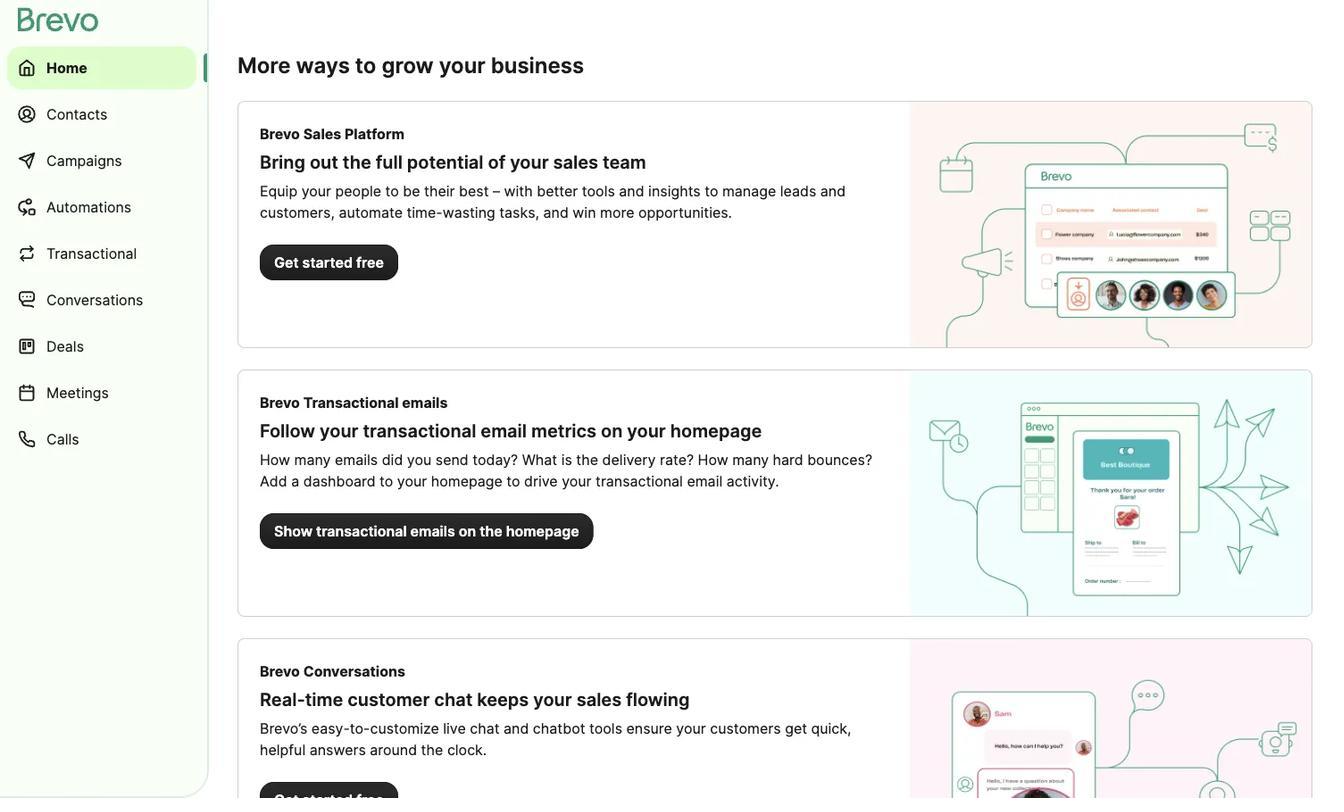 Task type: describe. For each thing, give the bounding box(es) containing it.
your up delivery
[[627, 420, 666, 442]]

to left grow
[[355, 52, 376, 78]]

emails for the
[[410, 523, 455, 540]]

0 vertical spatial chat
[[434, 689, 473, 711]]

to left the be
[[385, 182, 399, 200]]

equip
[[260, 182, 298, 200]]

best
[[459, 182, 489, 200]]

around
[[370, 741, 417, 759]]

0 horizontal spatial homepage
[[431, 472, 503, 490]]

meetings
[[46, 384, 109, 401]]

business
[[491, 52, 584, 78]]

wasting
[[443, 204, 496, 221]]

and down better
[[544, 204, 569, 221]]

leads
[[780, 182, 817, 200]]

sales inside brevo conversations real-time customer chat keeps your sales flowing brevo's easy-to-customize live chat and chatbot tools ensure your customers get quick, helpful answers around the clock.
[[577, 689, 622, 711]]

brevo for follow your transactional email metrics on your homepage
[[260, 394, 300, 411]]

the inside button
[[480, 523, 503, 540]]

rate?
[[660, 451, 694, 468]]

started
[[302, 254, 353, 271]]

campaigns
[[46, 152, 122, 169]]

metrics
[[531, 420, 597, 442]]

insights
[[649, 182, 701, 200]]

automate
[[339, 204, 403, 221]]

helpful
[[260, 741, 306, 759]]

what
[[522, 451, 557, 468]]

tasks,
[[500, 204, 540, 221]]

bounces?
[[808, 451, 873, 468]]

and right "leads"
[[821, 182, 846, 200]]

get
[[274, 254, 299, 271]]

conversations inside 'link'
[[46, 291, 143, 309]]

1 vertical spatial emails
[[335, 451, 378, 468]]

clock.
[[447, 741, 487, 759]]

contacts link
[[7, 93, 196, 136]]

time-
[[407, 204, 443, 221]]

team
[[603, 151, 647, 173]]

get
[[785, 720, 807, 737]]

easy-
[[312, 720, 350, 737]]

deals link
[[7, 325, 196, 368]]

dashboard
[[303, 472, 376, 490]]

keeps
[[477, 689, 529, 711]]

homepage inside show transactional emails on the homepage button
[[506, 523, 579, 540]]

answers
[[310, 741, 366, 759]]

your up with
[[510, 151, 549, 173]]

to-
[[350, 720, 370, 737]]

customers
[[710, 720, 781, 737]]

customize
[[370, 720, 439, 737]]

bring
[[260, 151, 305, 173]]

a
[[291, 472, 299, 490]]

today?
[[473, 451, 518, 468]]

more
[[600, 204, 635, 221]]

and up more
[[619, 182, 645, 200]]

home link
[[7, 46, 196, 89]]

more ways to grow your business
[[238, 52, 584, 78]]

conversations link
[[7, 279, 196, 322]]

your down is
[[562, 472, 592, 490]]

follow
[[260, 420, 315, 442]]

quick,
[[811, 720, 852, 737]]

transactional inside button
[[316, 523, 407, 540]]

manage
[[723, 182, 776, 200]]

better
[[537, 182, 578, 200]]

platform
[[345, 125, 405, 142]]

calls link
[[7, 418, 196, 461]]

sales
[[303, 125, 341, 142]]

show transactional emails on the homepage button
[[260, 514, 594, 549]]

the inside 'brevo transactional emails follow your transactional email metrics on your homepage how many emails did you send today? what is the delivery rate? how many hard bounces? add a dashboard to your homepage to drive your transactional email activity.'
[[576, 451, 599, 468]]

show
[[274, 523, 313, 540]]

show transactional emails on the homepage
[[274, 523, 579, 540]]

time
[[305, 689, 343, 711]]

automations
[[46, 198, 131, 216]]

chatbot
[[533, 720, 585, 737]]

brevo for real-time customer chat keeps your sales flowing
[[260, 663, 300, 680]]

your right ensure
[[676, 720, 706, 737]]

0 horizontal spatial email
[[481, 420, 527, 442]]

automations link
[[7, 186, 196, 229]]

you
[[407, 451, 432, 468]]

your right grow
[[439, 52, 486, 78]]

your up dashboard
[[320, 420, 359, 442]]

ways
[[296, 52, 350, 78]]



Task type: vqa. For each thing, say whether or not it's contained in the screenshot.
Brevo Transactional emails Follow your transactional email metrics on your homepage How many emails did you send today? What is the delivery rate? How many hard bounces? Add a dashboard to your homepage to drive your transactional email activity.
yes



Task type: locate. For each thing, give the bounding box(es) containing it.
2 many from the left
[[733, 451, 769, 468]]

ensure
[[627, 720, 672, 737]]

transactional link
[[7, 232, 196, 275]]

meetings link
[[7, 372, 196, 414]]

the down live
[[421, 741, 443, 759]]

flowing
[[626, 689, 690, 711]]

0 vertical spatial brevo
[[260, 125, 300, 142]]

transactional up you
[[363, 420, 476, 442]]

0 horizontal spatial conversations
[[46, 291, 143, 309]]

1 vertical spatial email
[[687, 472, 723, 490]]

1 vertical spatial sales
[[577, 689, 622, 711]]

0 horizontal spatial transactional
[[46, 245, 137, 262]]

0 vertical spatial email
[[481, 420, 527, 442]]

transactional
[[46, 245, 137, 262], [303, 394, 399, 411]]

brevo up bring
[[260, 125, 300, 142]]

chat up live
[[434, 689, 473, 711]]

contacts
[[46, 105, 107, 123]]

emails down you
[[410, 523, 455, 540]]

the up people
[[343, 151, 371, 173]]

many up activity.
[[733, 451, 769, 468]]

sales up chatbot
[[577, 689, 622, 711]]

0 horizontal spatial on
[[459, 523, 476, 540]]

emails up you
[[402, 394, 448, 411]]

chat
[[434, 689, 473, 711], [470, 720, 500, 737]]

live
[[443, 720, 466, 737]]

and inside brevo conversations real-time customer chat keeps your sales flowing brevo's easy-to-customize live chat and chatbot tools ensure your customers get quick, helpful answers around the clock.
[[504, 720, 529, 737]]

homepage up rate?
[[671, 420, 762, 442]]

on
[[601, 420, 623, 442], [459, 523, 476, 540]]

on inside button
[[459, 523, 476, 540]]

send
[[436, 451, 469, 468]]

your up customers,
[[302, 182, 331, 200]]

deals
[[46, 338, 84, 355]]

1 vertical spatial homepage
[[431, 472, 503, 490]]

tools
[[582, 182, 615, 200], [590, 720, 623, 737]]

–
[[493, 182, 500, 200]]

your down you
[[397, 472, 427, 490]]

on down send
[[459, 523, 476, 540]]

1 vertical spatial transactional
[[303, 394, 399, 411]]

transactional up follow
[[303, 394, 399, 411]]

real-
[[260, 689, 305, 711]]

brevo's
[[260, 720, 308, 737]]

add
[[260, 472, 287, 490]]

hard
[[773, 451, 804, 468]]

2 vertical spatial transactional
[[316, 523, 407, 540]]

the right is
[[576, 451, 599, 468]]

the down today?
[[480, 523, 503, 540]]

brevo inside 'brevo transactional emails follow your transactional email metrics on your homepage how many emails did you send today? what is the delivery rate? how many hard bounces? add a dashboard to your homepage to drive your transactional email activity.'
[[260, 394, 300, 411]]

home
[[46, 59, 87, 76]]

brevo transactional emails follow your transactional email metrics on your homepage how many emails did you send today? what is the delivery rate? how many hard bounces? add a dashboard to your homepage to drive your transactional email activity.
[[260, 394, 873, 490]]

0 horizontal spatial many
[[294, 451, 331, 468]]

1 horizontal spatial transactional
[[303, 394, 399, 411]]

1 horizontal spatial how
[[698, 451, 729, 468]]

customer
[[348, 689, 430, 711]]

potential
[[407, 151, 484, 173]]

emails inside button
[[410, 523, 455, 540]]

brevo up real-
[[260, 663, 300, 680]]

how right rate?
[[698, 451, 729, 468]]

get started free
[[274, 254, 384, 271]]

to left drive
[[507, 472, 520, 490]]

transactional down delivery
[[596, 472, 683, 490]]

their
[[424, 182, 455, 200]]

full
[[376, 151, 403, 173]]

1 brevo from the top
[[260, 125, 300, 142]]

0 vertical spatial homepage
[[671, 420, 762, 442]]

1 horizontal spatial email
[[687, 472, 723, 490]]

free
[[356, 254, 384, 271]]

homepage
[[671, 420, 762, 442], [431, 472, 503, 490], [506, 523, 579, 540]]

calls
[[46, 431, 79, 448]]

and down keeps at the left bottom of page
[[504, 720, 529, 737]]

conversations
[[46, 291, 143, 309], [303, 663, 405, 680]]

transactional inside 'brevo transactional emails follow your transactional email metrics on your homepage how many emails did you send today? what is the delivery rate? how many hard bounces? add a dashboard to your homepage to drive your transactional email activity.'
[[303, 394, 399, 411]]

how up add
[[260, 451, 290, 468]]

conversations down transactional link
[[46, 291, 143, 309]]

the inside brevo conversations real-time customer chat keeps your sales flowing brevo's easy-to-customize live chat and chatbot tools ensure your customers get quick, helpful answers around the clock.
[[421, 741, 443, 759]]

to down did
[[380, 472, 393, 490]]

transactional down dashboard
[[316, 523, 407, 540]]

sales
[[553, 151, 598, 173], [577, 689, 622, 711]]

0 vertical spatial transactional
[[363, 420, 476, 442]]

emails up dashboard
[[335, 451, 378, 468]]

email up today?
[[481, 420, 527, 442]]

did
[[382, 451, 403, 468]]

how
[[260, 451, 290, 468], [698, 451, 729, 468]]

many
[[294, 451, 331, 468], [733, 451, 769, 468]]

email
[[481, 420, 527, 442], [687, 472, 723, 490]]

customers,
[[260, 204, 335, 221]]

brevo conversations real-time customer chat keeps your sales flowing brevo's easy-to-customize live chat and chatbot tools ensure your customers get quick, helpful answers around the clock.
[[260, 663, 852, 759]]

on up delivery
[[601, 420, 623, 442]]

conversations inside brevo conversations real-time customer chat keeps your sales flowing brevo's easy-to-customize live chat and chatbot tools ensure your customers get quick, helpful answers around the clock.
[[303, 663, 405, 680]]

chat up clock.
[[470, 720, 500, 737]]

people
[[335, 182, 381, 200]]

is
[[562, 451, 572, 468]]

brevo for bring out the full potential of your sales team
[[260, 125, 300, 142]]

1 many from the left
[[294, 451, 331, 468]]

tools inside brevo sales platform bring out the full potential of your sales team equip your people to be their best – with better tools and insights to manage leads and customers, automate time-wasting tasks, and win more opportunities.
[[582, 182, 615, 200]]

with
[[504, 182, 533, 200]]

campaigns link
[[7, 139, 196, 182]]

1 horizontal spatial homepage
[[506, 523, 579, 540]]

transactional
[[363, 420, 476, 442], [596, 472, 683, 490], [316, 523, 407, 540]]

the
[[343, 151, 371, 173], [576, 451, 599, 468], [480, 523, 503, 540], [421, 741, 443, 759]]

homepage down drive
[[506, 523, 579, 540]]

tools inside brevo conversations real-time customer chat keeps your sales flowing brevo's easy-to-customize live chat and chatbot tools ensure your customers get quick, helpful answers around the clock.
[[590, 720, 623, 737]]

3 brevo from the top
[[260, 663, 300, 680]]

drive
[[524, 472, 558, 490]]

brevo inside brevo conversations real-time customer chat keeps your sales flowing brevo's easy-to-customize live chat and chatbot tools ensure your customers get quick, helpful answers around the clock.
[[260, 663, 300, 680]]

your
[[439, 52, 486, 78], [510, 151, 549, 173], [302, 182, 331, 200], [320, 420, 359, 442], [627, 420, 666, 442], [397, 472, 427, 490], [562, 472, 592, 490], [533, 689, 572, 711], [676, 720, 706, 737]]

opportunities.
[[639, 204, 732, 221]]

tools left ensure
[[590, 720, 623, 737]]

emails for your
[[402, 394, 448, 411]]

1 horizontal spatial conversations
[[303, 663, 405, 680]]

to
[[355, 52, 376, 78], [385, 182, 399, 200], [705, 182, 719, 200], [380, 472, 393, 490], [507, 472, 520, 490]]

0 horizontal spatial how
[[260, 451, 290, 468]]

conversations up time
[[303, 663, 405, 680]]

the inside brevo sales platform bring out the full potential of your sales team equip your people to be their best – with better tools and insights to manage leads and customers, automate time-wasting tasks, and win more opportunities.
[[343, 151, 371, 173]]

sales up better
[[553, 151, 598, 173]]

0 vertical spatial transactional
[[46, 245, 137, 262]]

brevo up follow
[[260, 394, 300, 411]]

out
[[310, 151, 338, 173]]

brevo inside brevo sales platform bring out the full potential of your sales team equip your people to be their best – with better tools and insights to manage leads and customers, automate time-wasting tasks, and win more opportunities.
[[260, 125, 300, 142]]

1 how from the left
[[260, 451, 290, 468]]

more
[[238, 52, 291, 78]]

2 vertical spatial brevo
[[260, 663, 300, 680]]

0 vertical spatial tools
[[582, 182, 615, 200]]

2 how from the left
[[698, 451, 729, 468]]

many up a
[[294, 451, 331, 468]]

on inside 'brevo transactional emails follow your transactional email metrics on your homepage how many emails did you send today? what is the delivery rate? how many hard bounces? add a dashboard to your homepage to drive your transactional email activity.'
[[601, 420, 623, 442]]

to up opportunities.
[[705, 182, 719, 200]]

2 vertical spatial emails
[[410, 523, 455, 540]]

email down rate?
[[687, 472, 723, 490]]

and
[[619, 182, 645, 200], [821, 182, 846, 200], [544, 204, 569, 221], [504, 720, 529, 737]]

of
[[488, 151, 506, 173]]

get started free button
[[260, 245, 398, 280]]

2 vertical spatial homepage
[[506, 523, 579, 540]]

1 vertical spatial chat
[[470, 720, 500, 737]]

tools up win
[[582, 182, 615, 200]]

sales inside brevo sales platform bring out the full potential of your sales team equip your people to be their best – with better tools and insights to manage leads and customers, automate time-wasting tasks, and win more opportunities.
[[553, 151, 598, 173]]

2 horizontal spatial homepage
[[671, 420, 762, 442]]

1 vertical spatial on
[[459, 523, 476, 540]]

1 vertical spatial tools
[[590, 720, 623, 737]]

brevo sales platform bring out the full potential of your sales team equip your people to be their best – with better tools and insights to manage leads and customers, automate time-wasting tasks, and win more opportunities.
[[260, 125, 846, 221]]

your up chatbot
[[533, 689, 572, 711]]

grow
[[382, 52, 434, 78]]

2 brevo from the top
[[260, 394, 300, 411]]

win
[[573, 204, 596, 221]]

homepage down send
[[431, 472, 503, 490]]

1 vertical spatial conversations
[[303, 663, 405, 680]]

transactional down automations on the top of the page
[[46, 245, 137, 262]]

be
[[403, 182, 420, 200]]

0 vertical spatial conversations
[[46, 291, 143, 309]]

1 vertical spatial transactional
[[596, 472, 683, 490]]

0 vertical spatial sales
[[553, 151, 598, 173]]

1 vertical spatial brevo
[[260, 394, 300, 411]]

brevo
[[260, 125, 300, 142], [260, 394, 300, 411], [260, 663, 300, 680]]

1 horizontal spatial on
[[601, 420, 623, 442]]

activity.
[[727, 472, 779, 490]]

0 vertical spatial emails
[[402, 394, 448, 411]]

0 vertical spatial on
[[601, 420, 623, 442]]

1 horizontal spatial many
[[733, 451, 769, 468]]

delivery
[[603, 451, 656, 468]]



